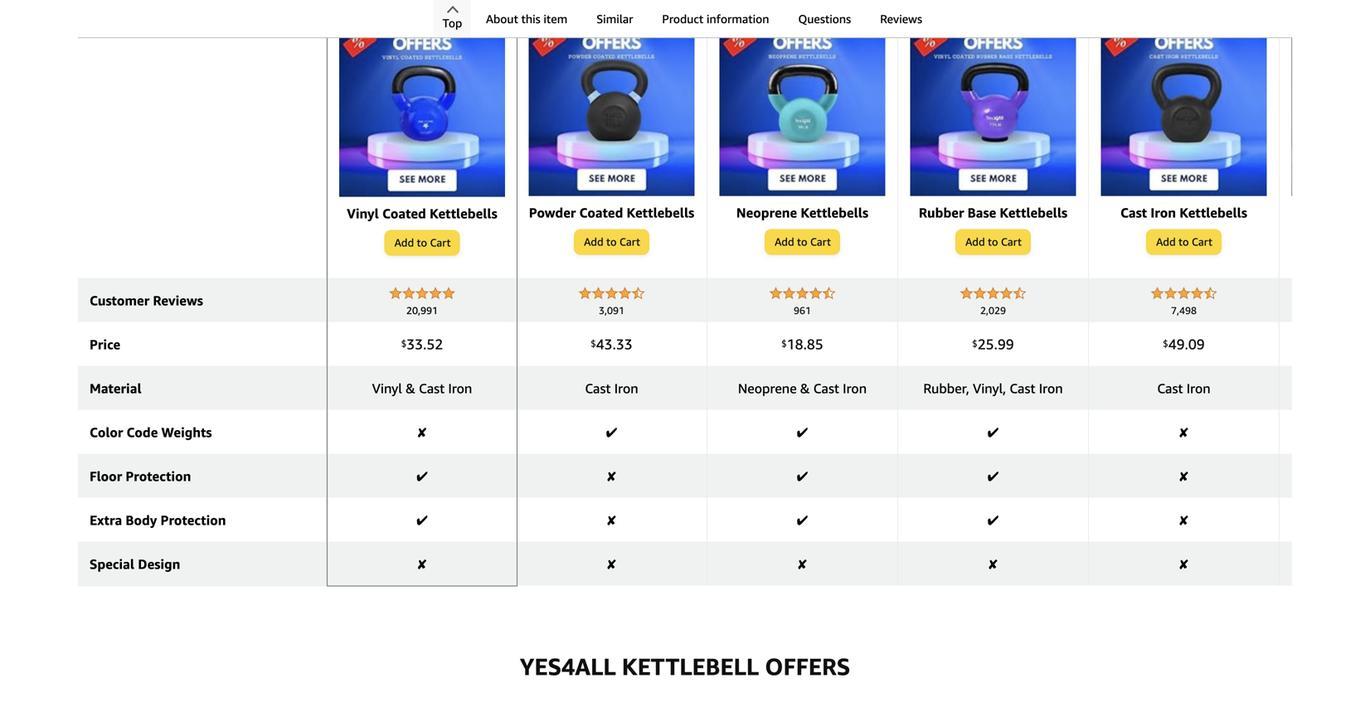 Task type: describe. For each thing, give the bounding box(es) containing it.
cart for vinyl
[[430, 237, 451, 249]]

add to cart submit for powder
[[575, 230, 649, 254]]

1 vertical spatial reviews
[[153, 293, 203, 309]]

kettlebell vinyl coated image
[[339, 10, 505, 197]]

coated for vinyl
[[382, 206, 426, 222]]

weights
[[161, 425, 212, 441]]

kettlebells for cast iron kettlebells
[[1180, 205, 1247, 221]]

information
[[707, 12, 769, 26]]

09
[[1188, 336, 1205, 353]]

add to cart for vinyl
[[394, 237, 451, 249]]

20,991
[[406, 305, 438, 317]]

cast iron kettlebells link
[[1101, 10, 1267, 229]]

extra
[[90, 513, 122, 528]]

1 33 from the left
[[407, 336, 423, 353]]

questions
[[798, 12, 851, 26]]

18
[[787, 336, 803, 353]]

neoprene for neoprene kettlebells
[[736, 205, 797, 221]]

coated for powder
[[579, 205, 623, 221]]

item
[[544, 12, 567, 26]]

vinyl for vinyl coated kettlebells
[[347, 206, 379, 222]]

skull kettlebell image
[[1292, 10, 1370, 196]]

vinyl coated kettlebells
[[347, 206, 497, 222]]

49
[[1168, 336, 1185, 353]]

add to cart submit for cast
[[1147, 230, 1221, 254]]

vinyl coated rubber base kettlebell image
[[910, 10, 1076, 196]]

25
[[978, 336, 994, 353]]

43
[[596, 336, 613, 353]]

customer
[[90, 293, 149, 309]]

rubber,
[[923, 381, 969, 397]]

0 vertical spatial reviews
[[880, 12, 922, 26]]

kettlebell
[[622, 653, 759, 681]]

52
[[427, 336, 443, 353]]

$ 25 . 99
[[972, 336, 1014, 353]]

neoprene & cast iron
[[738, 381, 867, 397]]

add for neoprene
[[775, 236, 794, 249]]

add to cart for cast
[[1156, 236, 1213, 249]]

1 cast iron from the left
[[585, 381, 638, 397]]

add to cart for rubber
[[965, 236, 1022, 249]]

to for powder
[[606, 236, 617, 249]]

this
[[521, 12, 541, 26]]

cart for powder
[[620, 236, 640, 249]]

extra body protection
[[90, 513, 226, 528]]

to for vinyl
[[417, 237, 427, 249]]

& for neoprene
[[800, 381, 810, 397]]

0 vertical spatial protection
[[126, 469, 191, 484]]

add for cast
[[1156, 236, 1176, 249]]

add for powder
[[584, 236, 603, 249]]

kettlebells for rubber base kettlebells
[[1000, 205, 1068, 221]]

3,091
[[599, 305, 625, 317]]

. for 09
[[1185, 336, 1188, 353]]

body
[[126, 513, 157, 528]]

85
[[807, 336, 823, 353]]

rubber
[[919, 205, 964, 221]]

offers
[[765, 653, 850, 681]]

special
[[90, 557, 134, 572]]

$ for 49
[[1163, 338, 1168, 349]]

base
[[968, 205, 996, 221]]

to for cast
[[1179, 236, 1189, 249]]

. for 85
[[803, 336, 807, 353]]

material
[[90, 381, 142, 397]]

add to cart submit for vinyl
[[385, 231, 459, 255]]

to for rubber
[[988, 236, 998, 249]]

similar
[[597, 12, 633, 26]]

add to cart submit for neoprene
[[766, 230, 839, 254]]

yes4all kettlebell offers
[[520, 653, 850, 681]]

add to cart for powder
[[584, 236, 640, 249]]

kettlebell neoprene image
[[719, 10, 885, 196]]

cast iron kettlebells
[[1121, 205, 1247, 221]]

$ 49 . 09
[[1163, 336, 1205, 353]]



Task type: locate. For each thing, give the bounding box(es) containing it.
special design
[[90, 557, 180, 572]]

add down vinyl coated kettlebells
[[394, 237, 414, 249]]

2 $ from the left
[[591, 338, 596, 349]]

to
[[606, 236, 617, 249], [797, 236, 807, 249], [988, 236, 998, 249], [1179, 236, 1189, 249], [417, 237, 427, 249]]

vinyl coated kettlebells link
[[339, 10, 505, 230]]

$ for 18
[[781, 338, 787, 349]]

rubber base kettlebells
[[919, 205, 1068, 221]]

1 $ from the left
[[401, 338, 407, 349]]

5 $ from the left
[[1163, 338, 1168, 349]]

color
[[90, 425, 123, 441]]

product information
[[662, 12, 769, 26]]

to for neoprene
[[797, 236, 807, 249]]

. for 52
[[423, 336, 427, 353]]

vinyl,
[[973, 381, 1006, 397]]

floor protection
[[90, 469, 191, 484]]

add to cart down powder coated kettlebells
[[584, 236, 640, 249]]

2,029
[[980, 305, 1006, 317]]

2 . from the left
[[613, 336, 616, 353]]

$ for 25
[[972, 338, 978, 349]]

5 . from the left
[[1185, 336, 1188, 353]]

floor
[[90, 469, 122, 484]]

& down $ 18 . 85
[[800, 381, 810, 397]]

. for 33
[[613, 336, 616, 353]]

add to cart
[[584, 236, 640, 249], [775, 236, 831, 249], [965, 236, 1022, 249], [1156, 236, 1213, 249], [394, 237, 451, 249]]

add for vinyl
[[394, 237, 414, 249]]

$ inside $ 25 . 99
[[972, 338, 978, 349]]

about this item
[[486, 12, 567, 26]]

1 horizontal spatial &
[[800, 381, 810, 397]]

add to cart submit down vinyl coated kettlebells
[[385, 231, 459, 255]]

powder coated kettlebells link
[[528, 10, 695, 229]]

add to cart down cast iron kettlebells at the top right of the page
[[1156, 236, 1213, 249]]

rubber, vinyl, cast iron
[[923, 381, 1063, 397]]

to down vinyl coated kettlebells
[[417, 237, 427, 249]]

powder coated kettlebell image
[[529, 10, 695, 196]]

. down the 961 at the right of page
[[803, 336, 807, 353]]

code
[[127, 425, 158, 441]]

neoprene
[[736, 205, 797, 221], [738, 381, 797, 397]]

customer reviews
[[90, 293, 203, 309]]

.
[[423, 336, 427, 353], [613, 336, 616, 353], [803, 336, 807, 353], [994, 336, 998, 353], [1185, 336, 1188, 353]]

add down base
[[965, 236, 985, 249]]

cart down "neoprene kettlebells"
[[810, 236, 831, 249]]

kettlebells for vinyl coated kettlebells
[[430, 206, 497, 222]]

add down "neoprene kettlebells"
[[775, 236, 794, 249]]

add for rubber
[[965, 236, 985, 249]]

cast iron kettlebell image
[[1101, 10, 1267, 196]]

$ inside $ 33 . 52
[[401, 338, 407, 349]]

to down powder coated kettlebells
[[606, 236, 617, 249]]

neoprene kettlebells
[[736, 205, 868, 221]]

0 vertical spatial vinyl
[[347, 206, 379, 222]]

to down "neoprene kettlebells"
[[797, 236, 807, 249]]

0 horizontal spatial cast iron
[[585, 381, 638, 397]]

0 horizontal spatial 33
[[407, 336, 423, 353]]

. down 20,991
[[423, 336, 427, 353]]

add to cart for neoprene
[[775, 236, 831, 249]]

cart for rubber
[[1001, 236, 1022, 249]]

color code weights
[[90, 425, 212, 441]]

protection right body
[[161, 513, 226, 528]]

powder
[[529, 205, 576, 221]]

0 horizontal spatial reviews
[[153, 293, 203, 309]]

& down $ 33 . 52 on the left of page
[[406, 381, 415, 397]]

1 vertical spatial vinyl
[[372, 381, 402, 397]]

protection
[[126, 469, 191, 484], [161, 513, 226, 528]]

add to cart submit down powder coated kettlebells
[[575, 230, 649, 254]]

$ 18 . 85
[[781, 336, 823, 353]]

1 . from the left
[[423, 336, 427, 353]]

✘
[[418, 425, 427, 441], [1179, 425, 1188, 441], [607, 469, 616, 484], [1179, 469, 1188, 484], [607, 513, 616, 528], [1179, 513, 1188, 528], [418, 557, 427, 572], [607, 557, 616, 572], [798, 557, 807, 572], [989, 557, 998, 572], [1179, 557, 1188, 572]]

1 horizontal spatial coated
[[579, 205, 623, 221]]

$
[[401, 338, 407, 349], [591, 338, 596, 349], [781, 338, 787, 349], [972, 338, 978, 349], [1163, 338, 1168, 349]]

coated
[[579, 205, 623, 221], [382, 206, 426, 222]]

add to cart down "neoprene kettlebells"
[[775, 236, 831, 249]]

$ inside $ 18 . 85
[[781, 338, 787, 349]]

cart down cast iron kettlebells at the top right of the page
[[1192, 236, 1213, 249]]

Add to Cart submit
[[575, 230, 649, 254], [766, 230, 839, 254], [956, 230, 1030, 254], [1147, 230, 1221, 254], [385, 231, 459, 255]]

&
[[406, 381, 415, 397], [800, 381, 810, 397]]

add down cast iron kettlebells at the top right of the page
[[1156, 236, 1176, 249]]

powder coated kettlebells
[[529, 205, 694, 221]]

1 vertical spatial protection
[[161, 513, 226, 528]]

add to cart down vinyl coated kettlebells
[[394, 237, 451, 249]]

about
[[486, 12, 518, 26]]

neoprene for neoprene & cast iron
[[738, 381, 797, 397]]

$ for 33
[[401, 338, 407, 349]]

add to cart submit down rubber base kettlebells
[[956, 230, 1030, 254]]

add to cart down rubber base kettlebells
[[965, 236, 1022, 249]]

cast iron down the $ 49 . 09
[[1157, 381, 1211, 397]]

add to cart submit down "neoprene kettlebells"
[[766, 230, 839, 254]]

rubber base kettlebells link
[[910, 10, 1077, 229]]

1 & from the left
[[406, 381, 415, 397]]

add down powder coated kettlebells
[[584, 236, 603, 249]]

✔
[[606, 425, 617, 441], [797, 425, 808, 441], [988, 425, 999, 441], [417, 469, 428, 484], [797, 469, 808, 484], [988, 469, 999, 484], [417, 513, 428, 528], [797, 513, 808, 528], [988, 513, 999, 528]]

kettlebells
[[627, 205, 694, 221], [801, 205, 868, 221], [1000, 205, 1068, 221], [1180, 205, 1247, 221], [430, 206, 497, 222]]

to down cast iron kettlebells at the top right of the page
[[1179, 236, 1189, 249]]

design
[[138, 557, 180, 572]]

. down the 7,498
[[1185, 336, 1188, 353]]

. down 3,091
[[613, 336, 616, 353]]

to down rubber base kettlebells
[[988, 236, 998, 249]]

iron
[[1151, 205, 1176, 221], [448, 381, 472, 397], [614, 381, 638, 397], [843, 381, 867, 397], [1039, 381, 1063, 397], [1187, 381, 1211, 397]]

cart down rubber base kettlebells
[[1001, 236, 1022, 249]]

3 . from the left
[[803, 336, 807, 353]]

yes4all
[[520, 653, 616, 681]]

1 horizontal spatial cast iron
[[1157, 381, 1211, 397]]

cast
[[1121, 205, 1147, 221], [419, 381, 445, 397], [585, 381, 611, 397], [813, 381, 839, 397], [1010, 381, 1036, 397], [1157, 381, 1183, 397]]

4 . from the left
[[994, 336, 998, 353]]

$ for 43
[[591, 338, 596, 349]]

$ 33 . 52
[[401, 336, 443, 353]]

cart for neoprene
[[810, 236, 831, 249]]

4 $ from the left
[[972, 338, 978, 349]]

. for 99
[[994, 336, 998, 353]]

top
[[443, 16, 462, 30]]

961
[[794, 305, 811, 317]]

add to cart submit for rubber
[[956, 230, 1030, 254]]

33 right 43
[[616, 336, 633, 353]]

reviews right questions
[[880, 12, 922, 26]]

2 33 from the left
[[616, 336, 633, 353]]

vinyl
[[347, 206, 379, 222], [372, 381, 402, 397]]

vinyl for vinyl & cast iron
[[372, 381, 402, 397]]

2 & from the left
[[800, 381, 810, 397]]

2 cast iron from the left
[[1157, 381, 1211, 397]]

cart for cast
[[1192, 236, 1213, 249]]

$ 43 . 33
[[591, 336, 633, 353]]

33 left 52 at the left of the page
[[407, 336, 423, 353]]

& for vinyl
[[406, 381, 415, 397]]

. down 2,029
[[994, 336, 998, 353]]

reviews right customer
[[153, 293, 203, 309]]

neoprene kettlebells link
[[719, 10, 886, 229]]

99
[[998, 336, 1014, 353]]

$ inside $ 43 . 33
[[591, 338, 596, 349]]

cart down powder coated kettlebells
[[620, 236, 640, 249]]

33
[[407, 336, 423, 353], [616, 336, 633, 353]]

price
[[90, 337, 120, 353]]

1 horizontal spatial 33
[[616, 336, 633, 353]]

7,498
[[1171, 305, 1197, 317]]

product
[[662, 12, 704, 26]]

0 vertical spatial neoprene
[[736, 205, 797, 221]]

0 horizontal spatial coated
[[382, 206, 426, 222]]

cart
[[620, 236, 640, 249], [810, 236, 831, 249], [1001, 236, 1022, 249], [1192, 236, 1213, 249], [430, 237, 451, 249]]

add to cart submit down cast iron kettlebells at the top right of the page
[[1147, 230, 1221, 254]]

cast iron
[[585, 381, 638, 397], [1157, 381, 1211, 397]]

add
[[584, 236, 603, 249], [775, 236, 794, 249], [965, 236, 985, 249], [1156, 236, 1176, 249], [394, 237, 414, 249]]

3 $ from the left
[[781, 338, 787, 349]]

1 vertical spatial neoprene
[[738, 381, 797, 397]]

cart down vinyl coated kettlebells
[[430, 237, 451, 249]]

kettlebells for powder coated kettlebells
[[627, 205, 694, 221]]

vinyl & cast iron
[[372, 381, 472, 397]]

0 horizontal spatial &
[[406, 381, 415, 397]]

reviews
[[880, 12, 922, 26], [153, 293, 203, 309]]

cast iron down $ 43 . 33
[[585, 381, 638, 397]]

1 horizontal spatial reviews
[[880, 12, 922, 26]]

protection up extra body protection
[[126, 469, 191, 484]]

$ inside the $ 49 . 09
[[1163, 338, 1168, 349]]



Task type: vqa. For each thing, say whether or not it's contained in the screenshot.


